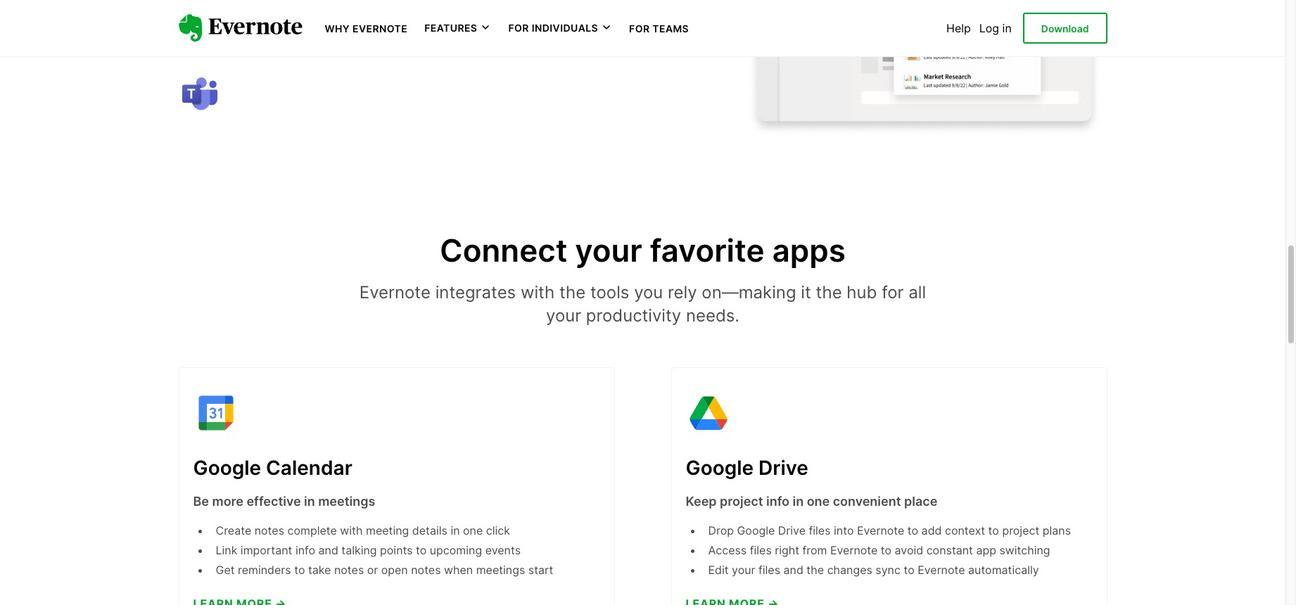 Task type: describe. For each thing, give the bounding box(es) containing it.
all
[[909, 282, 927, 302]]

log
[[980, 21, 1000, 35]]

apps
[[773, 231, 846, 270]]

meeting
[[366, 524, 409, 538]]

evernote inside evernote integrates with the tools you rely on—making it the hub for all your productivity needs.
[[360, 282, 431, 302]]

take
[[308, 563, 331, 577]]

or
[[367, 563, 378, 577]]

0 vertical spatial your
[[575, 231, 643, 270]]

right
[[775, 544, 800, 558]]

in inside create notes complete with meeting details in one click link important info and talking points to upcoming events get reminders to take notes or open notes when meetings start
[[451, 524, 460, 538]]

why
[[325, 23, 350, 34]]

automatically
[[969, 563, 1040, 577]]

0 vertical spatial meetings
[[318, 494, 375, 509]]

features button
[[425, 21, 492, 35]]

download link
[[1023, 13, 1108, 44]]

add
[[922, 524, 942, 538]]

to down avoid on the bottom
[[904, 563, 915, 577]]

to up app
[[989, 524, 1000, 538]]

reminders
[[238, 563, 291, 577]]

keep project info in one convenient place
[[686, 494, 938, 509]]

more
[[212, 494, 244, 509]]

0 vertical spatial project
[[720, 494, 763, 509]]

google inside drop google drive files into evernote to add context to project plans access files right from evernote to avoid constant app switching edit your files and the changes sync to evernote automatically
[[737, 524, 775, 538]]

favorite
[[650, 231, 765, 270]]

plans
[[1043, 524, 1071, 538]]

create
[[216, 524, 251, 538]]

the inside drop google drive files into evernote to add context to project plans access files right from evernote to avoid constant app switching edit your files and the changes sync to evernote automatically
[[807, 563, 824, 577]]

2 horizontal spatial notes
[[411, 563, 441, 577]]

evernote integrations image
[[742, 0, 1108, 142]]

convenient
[[833, 494, 901, 509]]

create notes complete with meeting details in one click link important info and talking points to upcoming events get reminders to take notes or open notes when meetings start
[[216, 524, 554, 577]]

meetings inside create notes complete with meeting details in one click link important info and talking points to upcoming events get reminders to take notes or open notes when meetings start
[[476, 563, 525, 577]]

drop google drive files into evernote to add context to project plans access files right from evernote to avoid constant app switching edit your files and the changes sync to evernote automatically
[[709, 524, 1071, 577]]

with inside create notes complete with meeting details in one click link important info and talking points to upcoming events get reminders to take notes or open notes when meetings start
[[340, 524, 363, 538]]

access
[[709, 544, 747, 558]]

app
[[977, 544, 997, 558]]

log in
[[980, 21, 1012, 35]]

get
[[216, 563, 235, 577]]

and inside create notes complete with meeting details in one click link important info and talking points to upcoming events get reminders to take notes or open notes when meetings start
[[319, 544, 338, 558]]

your inside evernote integrates with the tools you rely on—making it the hub for all your productivity needs.
[[546, 306, 582, 326]]

connect your favorite apps
[[440, 231, 846, 270]]

project inside drop google drive files into evernote to add context to project plans access files right from evernote to avoid constant app switching edit your files and the changes sync to evernote automatically
[[1003, 524, 1040, 538]]

be more effective in meetings
[[193, 494, 375, 509]]

and inside drop google drive files into evernote to add context to project plans access files right from evernote to avoid constant app switching edit your files and the changes sync to evernote automatically
[[784, 563, 804, 577]]

important
[[241, 544, 292, 558]]

2 vertical spatial files
[[759, 563, 781, 577]]

the right it
[[816, 282, 842, 302]]

it
[[801, 282, 811, 302]]

link
[[216, 544, 238, 558]]

for teams link
[[629, 21, 689, 35]]

start
[[529, 563, 554, 577]]

for individuals button
[[509, 21, 613, 35]]

for for for individuals
[[509, 22, 529, 34]]

1 vertical spatial files
[[750, 544, 772, 558]]

in right "log"
[[1003, 21, 1012, 35]]

in up complete
[[304, 494, 315, 509]]

google calendar
[[193, 456, 353, 480]]

to left take
[[294, 563, 305, 577]]

0 vertical spatial one
[[807, 494, 830, 509]]

help
[[947, 21, 971, 35]]

on—making
[[702, 282, 797, 302]]

into
[[834, 524, 854, 538]]

google calendar logo image
[[193, 391, 238, 436]]

why evernote
[[325, 23, 408, 34]]

open
[[381, 563, 408, 577]]

1 horizontal spatial notes
[[334, 563, 364, 577]]

0 horizontal spatial notes
[[255, 524, 284, 538]]

drive inside drop google drive files into evernote to add context to project plans access files right from evernote to avoid constant app switching edit your files and the changes sync to evernote automatically
[[778, 524, 806, 538]]

connect
[[440, 231, 568, 270]]

effective
[[247, 494, 301, 509]]



Task type: vqa. For each thing, say whether or not it's contained in the screenshot.
Taking
no



Task type: locate. For each thing, give the bounding box(es) containing it.
google
[[193, 456, 261, 480], [686, 456, 754, 480], [737, 524, 775, 538]]

why evernote link
[[325, 21, 408, 35]]

help link
[[947, 21, 971, 35]]

notes
[[255, 524, 284, 538], [334, 563, 364, 577], [411, 563, 441, 577]]

in up upcoming
[[451, 524, 460, 538]]

0 vertical spatial drive
[[759, 456, 809, 480]]

meetings
[[318, 494, 375, 509], [476, 563, 525, 577]]

from
[[803, 544, 828, 558]]

integrates
[[436, 282, 516, 302]]

changes
[[828, 563, 873, 577]]

0 horizontal spatial and
[[319, 544, 338, 558]]

events
[[486, 544, 521, 558]]

with down connect
[[521, 282, 555, 302]]

one
[[807, 494, 830, 509], [463, 524, 483, 538]]

in
[[1003, 21, 1012, 35], [304, 494, 315, 509], [793, 494, 804, 509], [451, 524, 460, 538]]

individuals
[[532, 22, 598, 34]]

your right edit
[[732, 563, 756, 577]]

drive up 'right'
[[778, 524, 806, 538]]

productivity
[[586, 306, 682, 326]]

1 vertical spatial drive
[[778, 524, 806, 538]]

evernote integrates with the tools you rely on—making it the hub for all your productivity needs.
[[360, 282, 927, 326]]

tools
[[591, 282, 630, 302]]

0 horizontal spatial info
[[296, 544, 315, 558]]

0 vertical spatial and
[[319, 544, 338, 558]]

0 vertical spatial files
[[809, 524, 831, 538]]

to down details
[[416, 544, 427, 558]]

you
[[634, 282, 663, 302]]

notes down talking at left
[[334, 563, 364, 577]]

2 vertical spatial your
[[732, 563, 756, 577]]

for left teams
[[629, 23, 650, 34]]

0 horizontal spatial meetings
[[318, 494, 375, 509]]

0 horizontal spatial with
[[340, 524, 363, 538]]

0 vertical spatial info
[[767, 494, 790, 509]]

teams
[[653, 23, 689, 34]]

context
[[945, 524, 986, 538]]

files up from
[[809, 524, 831, 538]]

be
[[193, 494, 209, 509]]

google for google drive
[[686, 456, 754, 480]]

google drive logo image
[[686, 391, 731, 436]]

1 vertical spatial meetings
[[476, 563, 525, 577]]

0 horizontal spatial one
[[463, 524, 483, 538]]

for individuals
[[509, 22, 598, 34]]

sync
[[876, 563, 901, 577]]

1 horizontal spatial info
[[767, 494, 790, 509]]

1 horizontal spatial meetings
[[476, 563, 525, 577]]

google up more
[[193, 456, 261, 480]]

points
[[380, 544, 413, 558]]

google for google calendar
[[193, 456, 261, 480]]

avoid
[[895, 544, 924, 558]]

constant
[[927, 544, 974, 558]]

and down 'right'
[[784, 563, 804, 577]]

upcoming
[[430, 544, 482, 558]]

files down 'right'
[[759, 563, 781, 577]]

features
[[425, 22, 478, 34]]

complete
[[288, 524, 337, 538]]

0 vertical spatial with
[[521, 282, 555, 302]]

1 horizontal spatial project
[[1003, 524, 1040, 538]]

when
[[444, 563, 473, 577]]

1 horizontal spatial for
[[629, 23, 650, 34]]

files
[[809, 524, 831, 538], [750, 544, 772, 558], [759, 563, 781, 577]]

details
[[412, 524, 448, 538]]

to left add
[[908, 524, 919, 538]]

rely
[[668, 282, 697, 302]]

evernote
[[353, 23, 408, 34], [360, 282, 431, 302], [857, 524, 905, 538], [831, 544, 878, 558], [918, 563, 966, 577]]

project
[[720, 494, 763, 509], [1003, 524, 1040, 538]]

one inside create notes complete with meeting details in one click link important info and talking points to upcoming events get reminders to take notes or open notes when meetings start
[[463, 524, 483, 538]]

the
[[560, 282, 586, 302], [816, 282, 842, 302], [807, 563, 824, 577]]

hub
[[847, 282, 877, 302]]

your
[[575, 231, 643, 270], [546, 306, 582, 326], [732, 563, 756, 577]]

place
[[905, 494, 938, 509]]

with up talking at left
[[340, 524, 363, 538]]

drive
[[759, 456, 809, 480], [778, 524, 806, 538]]

1 vertical spatial and
[[784, 563, 804, 577]]

your left productivity
[[546, 306, 582, 326]]

with inside evernote integrates with the tools you rely on—making it the hub for all your productivity needs.
[[521, 282, 555, 302]]

project up switching
[[1003, 524, 1040, 538]]

talking
[[342, 544, 377, 558]]

1 vertical spatial info
[[296, 544, 315, 558]]

meetings up complete
[[318, 494, 375, 509]]

switching
[[1000, 544, 1051, 558]]

the down from
[[807, 563, 824, 577]]

calendar
[[266, 456, 353, 480]]

for
[[509, 22, 529, 34], [629, 23, 650, 34]]

evernote logo image
[[178, 14, 302, 42]]

the left tools
[[560, 282, 586, 302]]

notes up important
[[255, 524, 284, 538]]

needs.
[[686, 306, 740, 326]]

0 horizontal spatial project
[[720, 494, 763, 509]]

info down google drive
[[767, 494, 790, 509]]

1 vertical spatial with
[[340, 524, 363, 538]]

meetings down "events"
[[476, 563, 525, 577]]

for for for teams
[[629, 23, 650, 34]]

edit
[[709, 563, 729, 577]]

microsoft teams logo image
[[178, 72, 221, 115]]

your up tools
[[575, 231, 643, 270]]

google drive
[[686, 456, 809, 480]]

1 horizontal spatial and
[[784, 563, 804, 577]]

evernote inside 'why evernote' link
[[353, 23, 408, 34]]

notes right the "open"
[[411, 563, 441, 577]]

one left click
[[463, 524, 483, 538]]

your inside drop google drive files into evernote to add context to project plans access files right from evernote to avoid constant app switching edit your files and the changes sync to evernote automatically
[[732, 563, 756, 577]]

and up take
[[319, 544, 338, 558]]

google up keep on the right bottom of page
[[686, 456, 754, 480]]

download
[[1042, 22, 1089, 34]]

for
[[882, 282, 904, 302]]

1 vertical spatial project
[[1003, 524, 1040, 538]]

info down complete
[[296, 544, 315, 558]]

keep
[[686, 494, 717, 509]]

drive up keep project info in one convenient place
[[759, 456, 809, 480]]

1 horizontal spatial one
[[807, 494, 830, 509]]

1 vertical spatial one
[[463, 524, 483, 538]]

drop
[[709, 524, 734, 538]]

log in link
[[980, 21, 1012, 35]]

one left convenient
[[807, 494, 830, 509]]

for left 'individuals'
[[509, 22, 529, 34]]

click
[[486, 524, 510, 538]]

to
[[908, 524, 919, 538], [989, 524, 1000, 538], [416, 544, 427, 558], [881, 544, 892, 558], [294, 563, 305, 577], [904, 563, 915, 577]]

google up access
[[737, 524, 775, 538]]

0 horizontal spatial for
[[509, 22, 529, 34]]

and
[[319, 544, 338, 558], [784, 563, 804, 577]]

for teams
[[629, 23, 689, 34]]

with
[[521, 282, 555, 302], [340, 524, 363, 538]]

in up 'right'
[[793, 494, 804, 509]]

files left 'right'
[[750, 544, 772, 558]]

for inside 'button'
[[509, 22, 529, 34]]

1 horizontal spatial with
[[521, 282, 555, 302]]

info inside create notes complete with meeting details in one click link important info and talking points to upcoming events get reminders to take notes or open notes when meetings start
[[296, 544, 315, 558]]

1 vertical spatial your
[[546, 306, 582, 326]]

to up sync at the bottom right of the page
[[881, 544, 892, 558]]

project down google drive
[[720, 494, 763, 509]]

info
[[767, 494, 790, 509], [296, 544, 315, 558]]



